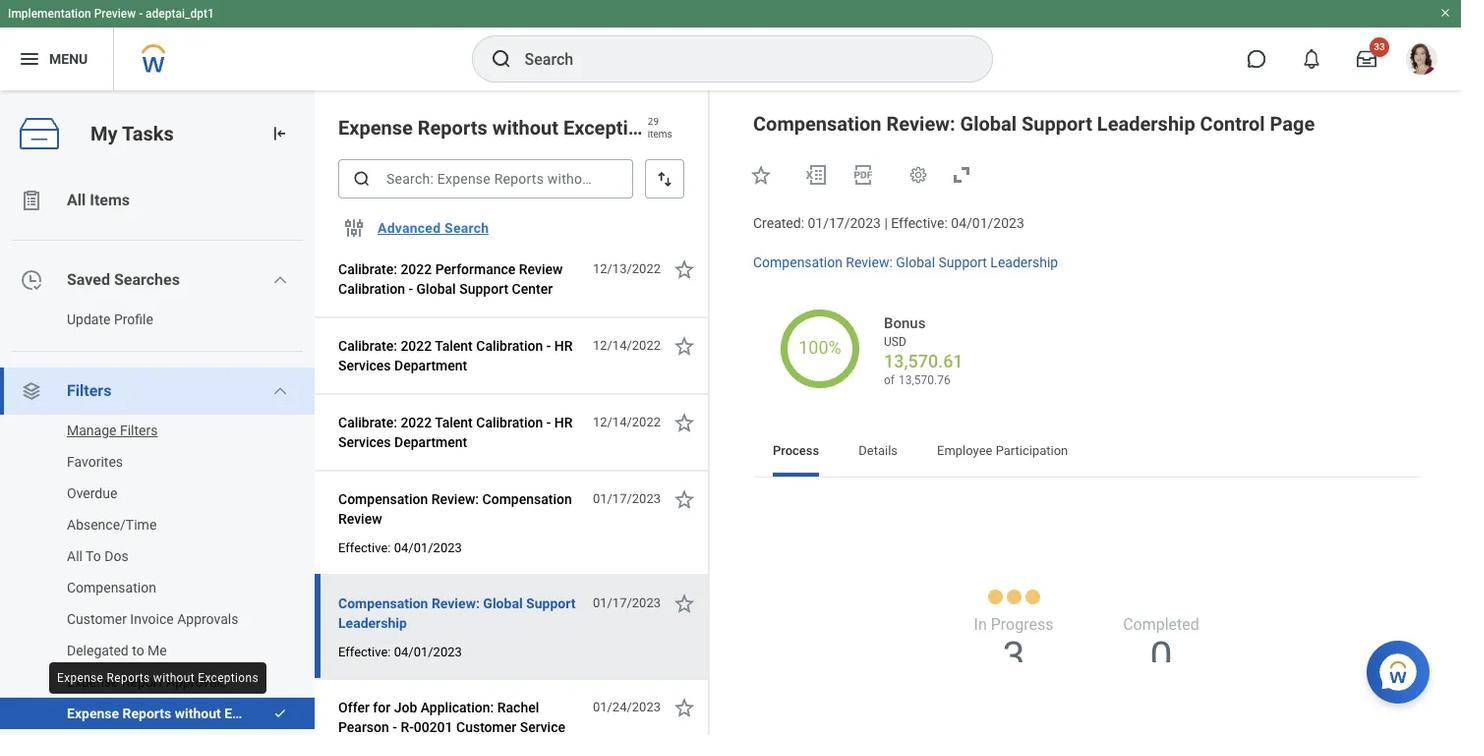 Task type: describe. For each thing, give the bounding box(es) containing it.
job
[[394, 700, 417, 716]]

delegated
[[67, 643, 129, 659]]

3 2022 from the top
[[401, 415, 432, 431]]

adeptai_dpt1
[[146, 7, 214, 21]]

tasks
[[122, 122, 174, 145]]

calibrate: 2022 performance review calibration - global support center
[[338, 262, 563, 297]]

1 horizontal spatial leadership
[[991, 254, 1058, 270]]

compensation review: global support leadership control page
[[753, 112, 1315, 136]]

customer inside customer invoice approvals button
[[67, 612, 127, 627]]

process
[[773, 443, 820, 458]]

2 2022 from the top
[[401, 338, 432, 354]]

01/17/2023 for compensation review: global support leadership
[[593, 596, 661, 611]]

29
[[648, 116, 659, 126]]

absence/time
[[67, 517, 157, 533]]

1 calibrate: 2022 talent calibration - hr services department button from the top
[[338, 334, 582, 378]]

2 calibrate: 2022 talent calibration - hr services department button from the top
[[338, 411, 582, 454]]

2 horizontal spatial leadership
[[1097, 112, 1196, 136]]

profile logan mcneil image
[[1406, 43, 1438, 79]]

13,570.61
[[884, 351, 963, 371]]

details
[[859, 443, 898, 458]]

my tasks element
[[0, 90, 315, 736]]

notifications large image
[[1302, 49, 1322, 69]]

my tasks
[[90, 122, 174, 145]]

search
[[445, 220, 489, 236]]

0
[[1150, 633, 1173, 680]]

review: inside compensation review: compensation review
[[432, 492, 479, 508]]

12/13/2022
[[593, 262, 661, 276]]

filters inside dropdown button
[[67, 382, 112, 400]]

Search Workday  search field
[[525, 37, 952, 81]]

- inside "menu" banner
[[139, 7, 143, 21]]

expense inside button
[[67, 706, 119, 722]]

employee
[[937, 443, 993, 458]]

global inside calibrate: 2022 performance review calibration - global support center
[[417, 281, 456, 297]]

exceptions inside the expense reports without exceptions tooltip
[[198, 672, 259, 686]]

usd
[[884, 336, 907, 350]]

expense inside button
[[67, 675, 119, 690]]

04/01/2023 for global
[[394, 645, 462, 660]]

chevron down image for filters
[[273, 384, 288, 399]]

expense report approvals button
[[0, 667, 295, 698]]

0 vertical spatial 04/01/2023
[[951, 215, 1025, 231]]

update profile
[[67, 312, 153, 328]]

saved searches
[[67, 270, 180, 289]]

without inside tooltip
[[153, 672, 195, 686]]

department for 2nd calibrate: 2022 talent calibration - hr services department button from the bottom of the item list element
[[394, 358, 467, 374]]

menu banner
[[0, 0, 1462, 90]]

sort image
[[655, 169, 675, 189]]

implementation
[[8, 7, 91, 21]]

perspective image
[[20, 380, 43, 403]]

29 items
[[648, 116, 673, 140]]

00201
[[414, 720, 453, 736]]

transformation import image
[[269, 124, 289, 144]]

reports inside tooltip
[[107, 672, 150, 686]]

report
[[122, 675, 163, 690]]

export to excel image
[[805, 163, 828, 187]]

delegated to me
[[67, 643, 167, 659]]

exceptions inside item list element
[[563, 116, 660, 140]]

configure image
[[342, 216, 366, 240]]

filters inside button
[[120, 423, 158, 439]]

‎-
[[393, 720, 397, 736]]

manage filters button
[[0, 415, 295, 447]]

manage
[[67, 423, 117, 439]]

talent for 1st calibrate: 2022 talent calibration - hr services department button from the bottom
[[435, 415, 473, 431]]

all for all to dos
[[67, 549, 83, 565]]

0 list item
[[1088, 614, 1235, 680]]

completed 0
[[1123, 615, 1200, 680]]

in progress 3
[[974, 615, 1054, 680]]

3
[[1003, 633, 1025, 680]]

fullscreen image
[[950, 163, 974, 187]]

rachel
[[497, 700, 539, 716]]

reports inside item list element
[[418, 116, 488, 140]]

all items
[[67, 191, 130, 209]]

application:
[[421, 700, 494, 716]]

chevron down image for saved searches
[[273, 272, 288, 288]]

profile
[[114, 312, 153, 328]]

view printable version (pdf) image
[[852, 163, 875, 187]]

items
[[648, 129, 673, 140]]

list containing 3
[[773, 492, 1403, 688]]

r-
[[401, 720, 414, 736]]

pearson
[[338, 720, 389, 736]]

completed
[[1123, 615, 1200, 634]]

menu button
[[0, 28, 113, 90]]

without inside item list element
[[492, 116, 559, 140]]

implementation preview -   adeptai_dpt1
[[8, 7, 214, 21]]

effective: 04/01/2023 for compensation review: global support leadership
[[338, 645, 462, 660]]

Search: Expense Reports without Exceptions text field
[[338, 159, 633, 199]]

control
[[1201, 112, 1265, 136]]

customer invoice approvals button
[[0, 604, 295, 635]]

compensation review: compensation review button
[[338, 488, 582, 531]]

reports inside button
[[122, 706, 171, 722]]

3 group
[[940, 492, 1088, 680]]

talent for 2nd calibrate: 2022 talent calibration - hr services department button from the bottom of the item list element
[[435, 338, 473, 354]]

effective: for compensation review: compensation review
[[338, 541, 391, 556]]

compensation inside list
[[67, 580, 156, 596]]

13,570.76
[[899, 373, 951, 387]]

1 services from the top
[[338, 358, 391, 374]]

compensation review: compensation review
[[338, 492, 572, 527]]

expense reports without exceptions inside item list element
[[338, 116, 660, 140]]

for
[[373, 700, 391, 716]]

0 vertical spatial effective:
[[891, 215, 948, 231]]

offer
[[338, 700, 370, 716]]

employee participation
[[937, 443, 1068, 458]]

saved searches button
[[0, 257, 315, 304]]

saved
[[67, 270, 110, 289]]

created:
[[753, 215, 805, 231]]

delegated to me button
[[0, 635, 295, 667]]

update
[[67, 312, 111, 328]]

bonus
[[884, 315, 926, 333]]

favorites
[[67, 454, 123, 470]]

performance
[[435, 262, 516, 277]]

|
[[885, 215, 888, 231]]

progress
[[991, 615, 1054, 634]]

department for 1st calibrate: 2022 talent calibration - hr services department button from the bottom
[[394, 435, 467, 450]]

1 12/14/2022 from the top
[[593, 338, 661, 353]]

participation
[[996, 443, 1068, 458]]

effective: 04/01/2023 for compensation review: compensation review
[[338, 541, 462, 556]]

all items button
[[0, 177, 315, 224]]

compensation review: global support leadership button
[[338, 592, 582, 635]]



Task type: locate. For each thing, give the bounding box(es) containing it.
2 vertical spatial calibration
[[476, 415, 543, 431]]

item list element
[[315, 90, 710, 736]]

calibrate:
[[338, 262, 397, 277], [338, 338, 397, 354], [338, 415, 397, 431]]

tab list
[[753, 429, 1422, 477]]

2022 down calibrate: 2022 performance review calibration - global support center
[[401, 338, 432, 354]]

0 vertical spatial 01/17/2023
[[808, 215, 881, 231]]

advanced
[[378, 220, 441, 236]]

2 talent from the top
[[435, 415, 473, 431]]

department
[[394, 358, 467, 374], [394, 435, 467, 450]]

1 chevron down image from the top
[[273, 272, 288, 288]]

dos
[[104, 549, 128, 565]]

review: inside compensation review: global support leadership
[[432, 596, 480, 612]]

customer invoice approvals
[[67, 612, 238, 627]]

expense reports without exceptions inside tooltip
[[57, 672, 259, 686]]

expense
[[338, 116, 413, 140], [57, 672, 104, 686], [67, 675, 119, 690], [67, 706, 119, 722]]

customer down application:
[[456, 720, 517, 736]]

absence/time button
[[0, 509, 295, 541]]

calibrate: 2022 talent calibration - hr services department button down calibrate: 2022 performance review calibration - global support center button
[[338, 334, 582, 378]]

approvals right invoice
[[177, 612, 238, 627]]

update profile button
[[0, 304, 295, 335]]

all to dos
[[67, 549, 128, 565]]

calibration for 2nd calibrate: 2022 talent calibration - hr services department button from the bottom of the item list element
[[476, 338, 543, 354]]

1 horizontal spatial filters
[[120, 423, 158, 439]]

2 vertical spatial leadership
[[338, 616, 407, 631]]

1 vertical spatial reports
[[107, 672, 150, 686]]

items
[[90, 191, 130, 209]]

0 vertical spatial reports
[[418, 116, 488, 140]]

favorites button
[[0, 447, 295, 478]]

1 horizontal spatial customer
[[456, 720, 517, 736]]

1 vertical spatial leadership
[[991, 254, 1058, 270]]

1 calibrate: 2022 talent calibration - hr services department from the top
[[338, 338, 573, 374]]

hr for 1st calibrate: 2022 talent calibration - hr services department button from the bottom
[[555, 415, 573, 431]]

1 2022 from the top
[[401, 262, 432, 277]]

me
[[148, 643, 167, 659]]

2 calibrate: 2022 talent calibration - hr services department from the top
[[338, 415, 573, 450]]

0 horizontal spatial compensation review: global support leadership
[[338, 596, 576, 631]]

1 vertical spatial calibrate:
[[338, 338, 397, 354]]

calibrate: 2022 talent calibration - hr services department for 2nd calibrate: 2022 talent calibration - hr services department button from the bottom of the item list element
[[338, 338, 573, 374]]

1 vertical spatial without
[[153, 672, 195, 686]]

2022 up compensation review: compensation review
[[401, 415, 432, 431]]

check image
[[273, 707, 287, 721]]

filters up manage
[[67, 382, 112, 400]]

1 vertical spatial calibration
[[476, 338, 543, 354]]

bonus usd 13,570.61 of 13,570.76
[[884, 315, 963, 387]]

0 vertical spatial exceptions
[[563, 116, 660, 140]]

1 vertical spatial approvals
[[166, 675, 227, 690]]

2022 down advanced at the top of page
[[401, 262, 432, 277]]

calibrate: 2022 talent calibration - hr services department button up "compensation review: compensation review" button
[[338, 411, 582, 454]]

2 chevron down image from the top
[[273, 384, 288, 399]]

all for all items
[[67, 191, 86, 209]]

2 12/14/2022 from the top
[[593, 415, 661, 430]]

without down the expense reports without exceptions tooltip
[[175, 706, 221, 722]]

support inside compensation review: global support leadership
[[526, 596, 576, 612]]

review inside compensation review: compensation review
[[338, 511, 382, 527]]

effective:
[[891, 215, 948, 231], [338, 541, 391, 556], [338, 645, 391, 660]]

0 vertical spatial department
[[394, 358, 467, 374]]

2 vertical spatial expense reports without exceptions
[[67, 706, 292, 722]]

0 horizontal spatial customer
[[67, 612, 127, 627]]

advanced search button
[[370, 209, 497, 248]]

2 calibrate: from the top
[[338, 338, 397, 354]]

-
[[139, 7, 143, 21], [409, 281, 413, 297], [547, 338, 551, 354], [547, 415, 551, 431]]

expense reports without exceptions tooltip
[[45, 659, 270, 698]]

1 horizontal spatial compensation review: global support leadership
[[753, 254, 1058, 270]]

3 list item
[[940, 614, 1088, 680]]

hr for 2nd calibrate: 2022 talent calibration - hr services department button from the bottom of the item list element
[[555, 338, 573, 354]]

0 vertical spatial compensation review: global support leadership
[[753, 254, 1058, 270]]

0 vertical spatial calibrate: 2022 talent calibration - hr services department
[[338, 338, 573, 374]]

2 effective: 04/01/2023 from the top
[[338, 645, 462, 660]]

without down me
[[153, 672, 195, 686]]

2 services from the top
[[338, 435, 391, 450]]

clipboard image
[[20, 189, 43, 212]]

clock check image
[[20, 269, 43, 292]]

effective: 04/01/2023 up job
[[338, 645, 462, 660]]

effective: 04/01/2023
[[338, 541, 462, 556], [338, 645, 462, 660]]

33 button
[[1345, 37, 1390, 81]]

list containing manage filters
[[0, 415, 315, 736]]

leadership inside button
[[338, 616, 407, 631]]

reports down the expense report approvals
[[122, 706, 171, 722]]

calibration inside calibrate: 2022 performance review calibration - global support center
[[338, 281, 405, 297]]

leadership
[[1097, 112, 1196, 136], [991, 254, 1058, 270], [338, 616, 407, 631]]

calibrate: inside calibrate: 2022 performance review calibration - global support center
[[338, 262, 397, 277]]

compensation review: global support leadership
[[753, 254, 1058, 270], [338, 596, 576, 631]]

100%
[[799, 337, 842, 358]]

04/01/2023 for compensation
[[394, 541, 462, 556]]

calibrate: 2022 talent calibration - hr services department
[[338, 338, 573, 374], [338, 415, 573, 450]]

created: 01/17/2023 | effective: 04/01/2023
[[753, 215, 1025, 231]]

1 vertical spatial 01/17/2023
[[593, 492, 661, 507]]

1 vertical spatial effective: 04/01/2023
[[338, 645, 462, 660]]

in
[[974, 615, 987, 634]]

2 vertical spatial 01/17/2023
[[593, 596, 661, 611]]

0 vertical spatial expense reports without exceptions
[[338, 116, 660, 140]]

manage filters
[[67, 423, 158, 439]]

expense inside tooltip
[[57, 672, 104, 686]]

filters button
[[0, 368, 315, 415]]

center
[[512, 281, 553, 297]]

calibrate: 2022 talent calibration - hr services department for 1st calibrate: 2022 talent calibration - hr services department button from the bottom
[[338, 415, 573, 450]]

2 vertical spatial without
[[175, 706, 221, 722]]

chevron down image inside filters dropdown button
[[273, 384, 288, 399]]

04/01/2023 down fullscreen icon
[[951, 215, 1025, 231]]

star image
[[749, 163, 773, 187], [673, 258, 696, 281], [673, 334, 696, 358], [673, 411, 696, 435], [673, 488, 696, 511], [673, 592, 696, 616], [673, 696, 696, 720]]

2 vertical spatial 2022
[[401, 415, 432, 431]]

close environment banner image
[[1440, 7, 1452, 19]]

support inside calibrate: 2022 performance review calibration - global support center
[[459, 281, 509, 297]]

my
[[90, 122, 118, 145]]

33
[[1374, 41, 1386, 52]]

compensation review: global support leadership link
[[753, 251, 1058, 270]]

exceptions
[[563, 116, 660, 140], [198, 672, 259, 686], [224, 706, 292, 722]]

without
[[492, 116, 559, 140], [153, 672, 195, 686], [175, 706, 221, 722]]

all left to
[[67, 549, 83, 565]]

expense reports without exceptions down me
[[57, 672, 259, 686]]

advanced search
[[378, 220, 489, 236]]

review for compensation review: compensation review
[[338, 511, 382, 527]]

0 vertical spatial effective: 04/01/2023
[[338, 541, 462, 556]]

1 vertical spatial 2022
[[401, 338, 432, 354]]

expense reports without exceptions button
[[0, 698, 292, 730]]

1 vertical spatial services
[[338, 435, 391, 450]]

effective: 04/01/2023 down compensation review: compensation review
[[338, 541, 462, 556]]

0 horizontal spatial review
[[338, 511, 382, 527]]

expense reports without exceptions down the expense reports without exceptions tooltip
[[67, 706, 292, 722]]

without inside button
[[175, 706, 221, 722]]

0 vertical spatial 2022
[[401, 262, 432, 277]]

to
[[86, 549, 101, 565]]

all inside the all items button
[[67, 191, 86, 209]]

all left items
[[67, 191, 86, 209]]

to
[[132, 643, 144, 659]]

2 vertical spatial 04/01/2023
[[394, 645, 462, 660]]

0 vertical spatial 12/14/2022
[[593, 338, 661, 353]]

1 horizontal spatial review
[[519, 262, 563, 277]]

compensation review: global support leadership up application:
[[338, 596, 576, 631]]

0 vertical spatial filters
[[67, 382, 112, 400]]

1 vertical spatial expense reports without exceptions
[[57, 672, 259, 686]]

compensation review: global support leadership down created: 01/17/2023 | effective: 04/01/2023
[[753, 254, 1058, 270]]

compensation button
[[0, 572, 295, 604]]

calibrate: 2022 performance review calibration - global support center button
[[338, 258, 582, 301]]

1 vertical spatial calibrate: 2022 talent calibration - hr services department button
[[338, 411, 582, 454]]

expense reports without exceptions up search: expense reports without exceptions text field
[[338, 116, 660, 140]]

review
[[519, 262, 563, 277], [338, 511, 382, 527]]

1 vertical spatial compensation review: global support leadership
[[338, 596, 576, 631]]

0 vertical spatial all
[[67, 191, 86, 209]]

expense reports without exceptions
[[338, 116, 660, 140], [57, 672, 259, 686], [67, 706, 292, 722]]

1 vertical spatial exceptions
[[198, 672, 259, 686]]

0 vertical spatial calibrate: 2022 talent calibration - hr services department button
[[338, 334, 582, 378]]

1 all from the top
[[67, 191, 86, 209]]

04/01/2023 down compensation review: compensation review
[[394, 541, 462, 556]]

list containing all items
[[0, 177, 315, 736]]

overdue button
[[0, 478, 295, 509]]

page
[[1270, 112, 1315, 136]]

1 vertical spatial 12/14/2022
[[593, 415, 661, 430]]

1 department from the top
[[394, 358, 467, 374]]

searches
[[114, 270, 180, 289]]

filters up favorites "button"
[[120, 423, 158, 439]]

0 vertical spatial review
[[519, 262, 563, 277]]

review inside calibrate: 2022 performance review calibration - global support center
[[519, 262, 563, 277]]

talent up compensation review: compensation review
[[435, 415, 473, 431]]

approvals for customer invoice approvals
[[177, 612, 238, 627]]

1 vertical spatial filters
[[120, 423, 158, 439]]

expense inside item list element
[[338, 116, 413, 140]]

filters
[[67, 382, 112, 400], [120, 423, 158, 439]]

support
[[1022, 112, 1093, 136], [939, 254, 987, 270], [459, 281, 509, 297], [526, 596, 576, 612]]

04/01/2023 down compensation review: global support leadership button
[[394, 645, 462, 660]]

0 vertical spatial talent
[[435, 338, 473, 354]]

menu
[[49, 51, 88, 67]]

1 vertical spatial review
[[338, 511, 382, 527]]

1 vertical spatial effective:
[[338, 541, 391, 556]]

review for calibrate: 2022 performance review calibration - global support center
[[519, 262, 563, 277]]

reports down the to
[[107, 672, 150, 686]]

expense report approvals
[[67, 675, 227, 690]]

01/17/2023 for compensation review: compensation review
[[593, 492, 661, 507]]

1 vertical spatial department
[[394, 435, 467, 450]]

0 vertical spatial hr
[[555, 338, 573, 354]]

list
[[0, 177, 315, 736], [0, 415, 315, 736], [773, 492, 1403, 688]]

compensation inside compensation review: global support leadership
[[338, 596, 428, 612]]

- inside calibrate: 2022 performance review calibration - global support center
[[409, 281, 413, 297]]

gear image
[[909, 165, 928, 185]]

approvals for expense report approvals
[[166, 675, 227, 690]]

0 vertical spatial approvals
[[177, 612, 238, 627]]

compensation
[[753, 112, 882, 136], [753, 254, 843, 270], [338, 492, 428, 508], [482, 492, 572, 508], [67, 580, 156, 596], [338, 596, 428, 612]]

2 vertical spatial reports
[[122, 706, 171, 722]]

01/24/2023
[[593, 700, 661, 715]]

1 talent from the top
[[435, 338, 473, 354]]

1 vertical spatial talent
[[435, 415, 473, 431]]

preview
[[94, 7, 136, 21]]

reports
[[418, 116, 488, 140], [107, 672, 150, 686], [122, 706, 171, 722]]

global inside compensation review: global support leadership
[[483, 596, 523, 612]]

1 vertical spatial all
[[67, 549, 83, 565]]

talent down calibrate: 2022 performance review calibration - global support center
[[435, 338, 473, 354]]

all to dos button
[[0, 541, 295, 572]]

0 vertical spatial services
[[338, 358, 391, 374]]

0 vertical spatial calibrate:
[[338, 262, 397, 277]]

all
[[67, 191, 86, 209], [67, 549, 83, 565]]

2 all from the top
[[67, 549, 83, 565]]

inbox large image
[[1357, 49, 1377, 69]]

2 vertical spatial calibrate:
[[338, 415, 397, 431]]

2022 inside calibrate: 2022 performance review calibration - global support center
[[401, 262, 432, 277]]

approvals inside button
[[166, 675, 227, 690]]

3 calibrate: from the top
[[338, 415, 397, 431]]

compensation review: global support leadership inside button
[[338, 596, 576, 631]]

2 hr from the top
[[555, 415, 573, 431]]

approvals down me
[[166, 675, 227, 690]]

calibration for 1st calibrate: 2022 talent calibration - hr services department button from the bottom
[[476, 415, 543, 431]]

1 vertical spatial customer
[[456, 720, 517, 736]]

global
[[960, 112, 1017, 136], [896, 254, 935, 270], [417, 281, 456, 297], [483, 596, 523, 612]]

0 vertical spatial leadership
[[1097, 112, 1196, 136]]

2 department from the top
[[394, 435, 467, 450]]

2 vertical spatial effective:
[[338, 645, 391, 660]]

2 vertical spatial exceptions
[[224, 706, 292, 722]]

approvals inside button
[[177, 612, 238, 627]]

1 vertical spatial 04/01/2023
[[394, 541, 462, 556]]

services
[[338, 358, 391, 374], [338, 435, 391, 450]]

0 horizontal spatial leadership
[[338, 616, 407, 631]]

0 horizontal spatial filters
[[67, 382, 112, 400]]

search image
[[489, 47, 513, 71]]

overdue
[[67, 486, 117, 502]]

talent
[[435, 338, 473, 354], [435, 415, 473, 431]]

effective: for compensation review: global support leadership
[[338, 645, 391, 660]]

0 vertical spatial calibration
[[338, 281, 405, 297]]

1 vertical spatial chevron down image
[[273, 384, 288, 399]]

department up compensation review: compensation review
[[394, 435, 467, 450]]

1 effective: 04/01/2023 from the top
[[338, 541, 462, 556]]

search image
[[352, 169, 372, 189]]

chevron down image
[[273, 272, 288, 288], [273, 384, 288, 399]]

justify image
[[18, 47, 41, 71]]

calibrate: 2022 talent calibration - hr services department down calibrate: 2022 performance review calibration - global support center button
[[338, 338, 573, 374]]

tab list containing process
[[753, 429, 1422, 477]]

customer up delegated
[[67, 612, 127, 627]]

1 calibrate: from the top
[[338, 262, 397, 277]]

calibration
[[338, 281, 405, 297], [476, 338, 543, 354], [476, 415, 543, 431]]

reports up search: expense reports without exceptions text field
[[418, 116, 488, 140]]

exceptions inside the 'expense reports without exceptions' button
[[224, 706, 292, 722]]

1 vertical spatial hr
[[555, 415, 573, 431]]

without up search: expense reports without exceptions text field
[[492, 116, 559, 140]]

offer for job application: rachel pearson ‎- r-00201 customer servic
[[338, 700, 566, 736]]

0 vertical spatial without
[[492, 116, 559, 140]]

expense reports without exceptions inside button
[[67, 706, 292, 722]]

1 vertical spatial calibrate: 2022 talent calibration - hr services department
[[338, 415, 573, 450]]

of
[[884, 373, 895, 387]]

all inside all to dos 'button'
[[67, 549, 83, 565]]

invoice
[[130, 612, 174, 627]]

0 vertical spatial chevron down image
[[273, 272, 288, 288]]

customer inside offer for job application: rachel pearson ‎- r-00201 customer servic
[[456, 720, 517, 736]]

1 hr from the top
[[555, 338, 573, 354]]

0 vertical spatial customer
[[67, 612, 127, 627]]

department down calibrate: 2022 performance review calibration - global support center
[[394, 358, 467, 374]]

calibrate: 2022 talent calibration - hr services department up compensation review: compensation review
[[338, 415, 573, 450]]



Task type: vqa. For each thing, say whether or not it's contained in the screenshot.
first star icon
yes



